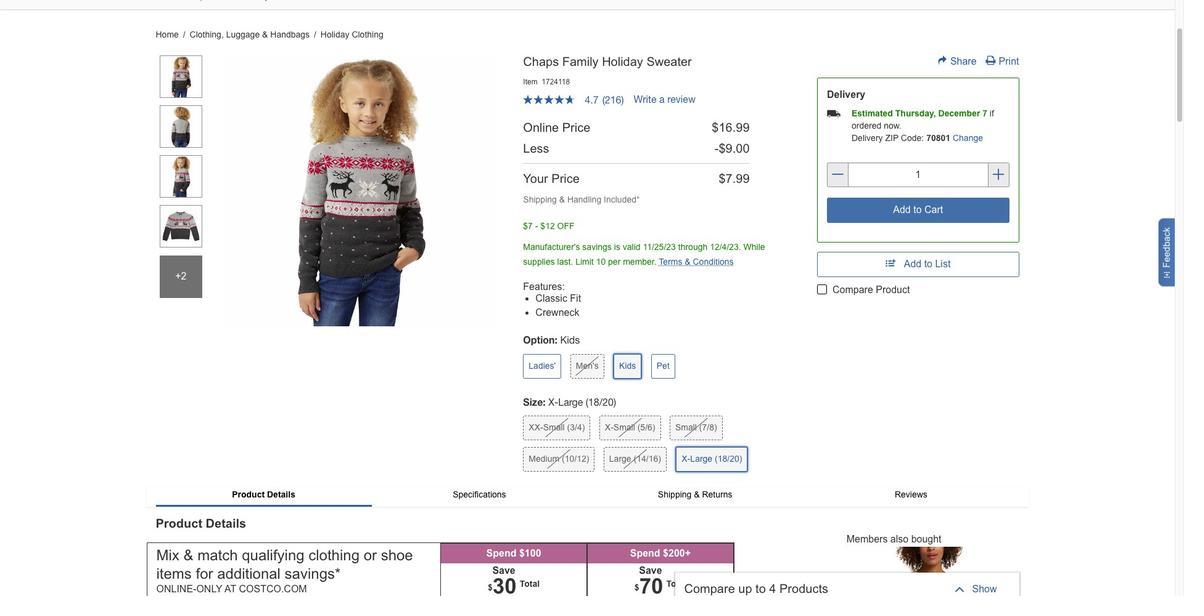 Task type: describe. For each thing, give the bounding box(es) containing it.
add to list button
[[817, 252, 1019, 278]]

1 vertical spatial -
[[535, 221, 538, 231]]

crewneck
[[535, 308, 579, 318]]

compare product
[[833, 285, 910, 295]]

(10/12)
[[562, 454, 589, 464]]

to inside popup button
[[924, 259, 932, 270]]

product details link
[[156, 488, 372, 506]]

7.99
[[726, 172, 750, 186]]

1 vertical spatial holiday
[[602, 55, 643, 68]]

savings
[[582, 242, 612, 252]]

while
[[743, 242, 765, 252]]

shipping for shipping & returns
[[658, 490, 692, 500]]

Large (14/16) radio
[[604, 448, 667, 472]]

$100
[[519, 549, 541, 559]]

costco.com
[[239, 584, 307, 595]]

terms
[[659, 257, 682, 267]]

terms & conditions link
[[659, 257, 734, 267]]

Kids radio
[[613, 354, 642, 380]]

(5/6)
[[637, 423, 655, 433]]

0 vertical spatial product details
[[232, 490, 295, 500]]

men's
[[576, 361, 599, 371]]

up
[[738, 583, 752, 596]]

price for your price
[[551, 172, 580, 186]]

reviews link
[[803, 488, 1019, 502]]

(18/20) inside x-large (18/20) radio
[[715, 454, 742, 464]]

holiday clothing link
[[321, 29, 383, 39]]

kids 4 image
[[160, 205, 202, 248]]

estimated thursday, december 7
[[852, 109, 987, 119]]

small for x-
[[613, 423, 635, 433]]

show
[[972, 585, 997, 595]]

off
[[557, 221, 574, 231]]

luggage
[[226, 29, 260, 39]]

0 vertical spatial product
[[876, 285, 910, 295]]

$7 - $12 off
[[523, 221, 574, 231]]

10
[[596, 257, 606, 267]]

x-large (18/20)
[[682, 454, 742, 464]]

& right 'luggage'
[[262, 29, 268, 39]]

december
[[938, 109, 980, 119]]

1 vertical spatial product details
[[156, 517, 246, 531]]

pet
[[657, 361, 670, 371]]

fit
[[570, 294, 581, 304]]

& for match
[[183, 547, 193, 564]]

specifications link
[[372, 488, 587, 502]]

medium
[[529, 454, 559, 464]]

& for returns
[[694, 490, 700, 500]]

4.7 (216)
[[585, 94, 624, 105]]

ordered
[[852, 121, 881, 131]]

(216)
[[602, 94, 624, 105]]

specifications
[[453, 490, 506, 500]]

feedback link
[[1158, 219, 1180, 288]]

family
[[562, 55, 599, 68]]

only
[[196, 584, 222, 595]]

0 vertical spatial holiday
[[321, 29, 349, 39]]

manufacturer's
[[523, 242, 580, 252]]

less
[[523, 142, 549, 155]]

at
[[224, 584, 236, 595]]

compare for compare product
[[833, 285, 873, 295]]

kids inside option: kids
[[560, 335, 580, 346]]

members also bought
[[847, 535, 941, 545]]

delivery for delivery zip code: 70801 change
[[852, 133, 883, 143]]

1 horizontal spatial kids 1 image
[[223, 55, 495, 327]]

xx-
[[529, 423, 543, 433]]

clothing
[[308, 547, 360, 564]]

spend for spend $100
[[486, 549, 516, 559]]

also
[[890, 535, 908, 545]]

online
[[523, 121, 559, 134]]

through
[[678, 242, 707, 252]]

9.00
[[726, 142, 750, 155]]

Ladies' radio
[[523, 355, 561, 379]]

$7
[[523, 221, 533, 231]]

item
[[523, 77, 538, 86]]

total for $200+
[[666, 580, 686, 590]]

terms & conditions
[[659, 257, 734, 267]]

member.
[[623, 257, 657, 267]]

1 horizontal spatial product
[[232, 490, 265, 500]]

large (14/16)
[[609, 454, 661, 464]]

option: kids
[[523, 334, 580, 346]]

compare up to 4 products
[[684, 583, 828, 596]]

classic
[[535, 294, 567, 304]]

0 vertical spatial details
[[267, 490, 295, 500]]

your price
[[523, 172, 580, 186]]

is
[[614, 242, 620, 252]]

holiday clothing
[[321, 29, 383, 39]]

write a review
[[634, 94, 696, 105]]

+2 link
[[159, 254, 203, 298]]

mix
[[156, 547, 179, 564]]

print
[[999, 56, 1019, 66]]

large inside size: x-large (18/20)
[[558, 397, 583, 408]]

write
[[634, 94, 657, 105]]

option group containing xx-small (3/4)
[[523, 416, 799, 479]]

large inside option
[[609, 454, 631, 464]]

kids 2 image
[[160, 105, 202, 148]]

16.99
[[719, 121, 750, 134]]

per
[[608, 257, 621, 267]]

shipping & returns link
[[587, 488, 803, 502]]

home
[[156, 29, 179, 39]]

1 vertical spatial details
[[206, 517, 246, 531]]

zip
[[885, 133, 898, 143]]

medium (10/12)
[[529, 454, 589, 464]]

large inside radio
[[690, 454, 712, 464]]

members
[[847, 535, 888, 545]]

shipping for shipping & handling included*
[[523, 195, 557, 205]]



Task type: vqa. For each thing, say whether or not it's contained in the screenshot.
Close Icon
no



Task type: locate. For each thing, give the bounding box(es) containing it.
Small (7/8) radio
[[670, 416, 723, 441]]

1 horizontal spatial compare
[[833, 285, 873, 295]]

items
[[156, 566, 192, 583]]

to left list
[[924, 259, 932, 270]]

compare for compare up to 4 products
[[684, 583, 735, 596]]

2 small from the left
[[613, 423, 635, 433]]

1 horizontal spatial x-
[[605, 423, 613, 433]]

1 total from the left
[[520, 580, 540, 590]]

x- for x-large (18/20)
[[682, 454, 690, 464]]

total down the $100
[[520, 580, 540, 590]]

a
[[659, 94, 665, 105]]

weatherproof vintage ladies' fairisle sweater image
[[847, 547, 1010, 597]]

your
[[523, 172, 548, 186]]

2 spend from the left
[[630, 549, 660, 559]]

total down $200+
[[666, 580, 686, 590]]

included*
[[604, 195, 640, 205]]

0 horizontal spatial (18/20)
[[586, 397, 616, 408]]

$
[[712, 121, 719, 134], [719, 142, 726, 155], [719, 172, 726, 186], [488, 584, 493, 593], [634, 584, 639, 593]]

large left the (14/16)
[[609, 454, 631, 464]]

shipping left the returns
[[658, 490, 692, 500]]

delivery
[[827, 90, 865, 100], [852, 133, 883, 143]]

0 vertical spatial delivery
[[827, 90, 865, 100]]

0 horizontal spatial kids 1 image
[[160, 55, 202, 98]]

1 horizontal spatial total
[[666, 580, 686, 590]]

large up "(3/4)"
[[558, 397, 583, 408]]

details
[[267, 490, 295, 500], [206, 517, 246, 531]]

manufacturer's savings is valid 11/25/23 through 12/4/23. while supplies last. limit 10 per member.
[[523, 242, 765, 267]]

small left (7/8)
[[675, 423, 697, 433]]

0 horizontal spatial large
[[558, 397, 583, 408]]

1 horizontal spatial spend
[[630, 549, 660, 559]]

kids 3 image
[[160, 155, 202, 198]]

now.
[[884, 121, 902, 131]]

2 horizontal spatial small
[[675, 423, 697, 433]]

to inside compare products region
[[755, 583, 766, 596]]

4
[[769, 583, 776, 596]]

product
[[876, 285, 910, 295], [232, 490, 265, 500], [156, 517, 202, 531]]

1 horizontal spatial shipping
[[658, 490, 692, 500]]

price up shipping & handling included*
[[551, 172, 580, 186]]

delivery zip code: 70801 change
[[852, 133, 983, 143]]

delivery for delivery
[[827, 90, 865, 100]]

spend
[[486, 549, 516, 559], [630, 549, 660, 559]]

large down small (7/8) option
[[690, 454, 712, 464]]

0 horizontal spatial save
[[492, 566, 515, 576]]

option:
[[523, 334, 557, 346]]

chaps
[[523, 55, 559, 68]]

Pet radio
[[651, 355, 675, 379]]

70801
[[926, 133, 950, 143]]

clothing,
[[190, 29, 224, 39]]

3 small from the left
[[675, 423, 697, 433]]

for
[[196, 566, 213, 583]]

0 horizontal spatial shipping
[[523, 195, 557, 205]]

x- down small (7/8) option
[[682, 454, 690, 464]]

save down spend $100
[[492, 566, 515, 576]]

1 vertical spatial kids
[[619, 361, 636, 371]]

if
[[990, 109, 994, 119]]

2 horizontal spatial x-
[[682, 454, 690, 464]]

- left '9.00'
[[715, 142, 719, 155]]

spend left the $100
[[486, 549, 516, 559]]

1 horizontal spatial large
[[609, 454, 631, 464]]

2 vertical spatial x-
[[682, 454, 690, 464]]

option group containing ladies'
[[523, 354, 799, 386]]

1 horizontal spatial holiday
[[602, 55, 643, 68]]

$200+
[[663, 549, 691, 559]]

1 vertical spatial shipping
[[658, 490, 692, 500]]

0 vertical spatial price
[[562, 121, 590, 134]]

0 horizontal spatial product
[[156, 517, 202, 531]]

x- right size:
[[548, 397, 558, 408]]

details up match
[[206, 517, 246, 531]]

0 horizontal spatial compare
[[684, 583, 735, 596]]

compare products region
[[675, 574, 1019, 597]]

handling
[[567, 195, 601, 205]]

&
[[262, 29, 268, 39], [559, 195, 565, 205], [685, 257, 690, 267], [694, 490, 700, 500], [183, 547, 193, 564]]

1 vertical spatial delivery
[[852, 133, 883, 143]]

0 vertical spatial -
[[715, 142, 719, 155]]

(3/4)
[[567, 423, 585, 433]]

spend $200+
[[630, 549, 691, 559]]

x-
[[548, 397, 558, 408], [605, 423, 613, 433], [682, 454, 690, 464]]

share
[[950, 56, 977, 66]]

delivery up estimated
[[827, 90, 865, 100]]

size: x-large (18/20)
[[523, 396, 616, 408]]

0 horizontal spatial total
[[520, 580, 540, 590]]

0 vertical spatial (18/20)
[[586, 397, 616, 408]]

0 horizontal spatial details
[[206, 517, 246, 531]]

11/25/23
[[643, 242, 676, 252]]

0 horizontal spatial kids
[[560, 335, 580, 346]]

price
[[562, 121, 590, 134], [551, 172, 580, 186]]

add
[[904, 259, 921, 270]]

kids inside radio
[[619, 361, 636, 371]]

2 option group from the top
[[523, 416, 799, 479]]

product details up qualifying
[[232, 490, 295, 500]]

2 save from the left
[[639, 566, 662, 576]]

spend left $200+
[[630, 549, 660, 559]]

thursday,
[[895, 109, 936, 119]]

1 horizontal spatial -
[[715, 142, 719, 155]]

1 vertical spatial product
[[232, 490, 265, 500]]

sweater
[[647, 55, 692, 68]]

(18/20) down (7/8)
[[715, 454, 742, 464]]

1 vertical spatial option group
[[523, 416, 799, 479]]

to
[[924, 259, 932, 270], [755, 583, 766, 596]]

1 horizontal spatial to
[[924, 259, 932, 270]]

save down spend $200+
[[639, 566, 662, 576]]

1 spend from the left
[[486, 549, 516, 559]]

save for $100
[[492, 566, 515, 576]]

small inside "radio"
[[543, 423, 565, 433]]

0 horizontal spatial small
[[543, 423, 565, 433]]

& right "mix" at the left bottom
[[183, 547, 193, 564]]

spend for spend $200+
[[630, 549, 660, 559]]

price down "4.7"
[[562, 121, 590, 134]]

option group
[[523, 354, 799, 386], [523, 416, 799, 479]]

or
[[364, 547, 377, 564]]

size:
[[523, 396, 546, 408]]

show button
[[952, 583, 1001, 597]]

products
[[779, 583, 828, 596]]

1 save from the left
[[492, 566, 515, 576]]

1 option group from the top
[[523, 354, 799, 386]]

& inside mix & match qualifying clothing or shoe items for additional savings* online-only at costco.com
[[183, 547, 193, 564]]

product details up match
[[156, 517, 246, 531]]

Medium (10/12) radio
[[523, 448, 595, 472]]

code:
[[901, 133, 924, 143]]

(18/20) down men's option at bottom
[[586, 397, 616, 408]]

X-Small (5/6) radio
[[599, 416, 661, 441]]

to left 4
[[755, 583, 766, 596]]

& inside shipping & returns link
[[694, 490, 700, 500]]

reviews
[[895, 490, 927, 500]]

price for online price
[[562, 121, 590, 134]]

kids 1 image
[[223, 55, 495, 327], [160, 55, 202, 98]]

review
[[667, 94, 696, 105]]

1 horizontal spatial (18/20)
[[715, 454, 742, 464]]

small left (5/6)
[[613, 423, 635, 433]]

shipping & handling included*
[[523, 195, 640, 205]]

home link
[[156, 29, 179, 39]]

kids right option:
[[560, 335, 580, 346]]

clothing
[[352, 29, 383, 39]]

x- inside option
[[605, 423, 613, 433]]

7
[[982, 109, 987, 119]]

None telephone field
[[849, 163, 988, 188]]

ladies'
[[529, 361, 556, 371]]

(18/20) inside size: x-large (18/20)
[[586, 397, 616, 408]]

1 vertical spatial x-
[[605, 423, 613, 433]]

holiday up (216) at the right
[[602, 55, 643, 68]]

change
[[953, 133, 983, 143]]

clothing, luggage & handbags
[[190, 29, 312, 39]]

(7/8)
[[699, 423, 717, 433]]

share link
[[937, 56, 977, 66]]

0 horizontal spatial x-
[[548, 397, 558, 408]]

kids
[[560, 335, 580, 346], [619, 361, 636, 371]]

x- for x-small (5/6)
[[605, 423, 613, 433]]

0 vertical spatial x-
[[548, 397, 558, 408]]

2 horizontal spatial product
[[876, 285, 910, 295]]

savings*
[[285, 566, 341, 583]]

1 horizontal spatial save
[[639, 566, 662, 576]]

& for handling
[[559, 195, 565, 205]]

& down through
[[685, 257, 690, 267]]

& left handling
[[559, 195, 565, 205]]

Men's radio
[[570, 355, 604, 379]]

None button
[[827, 198, 1009, 223]]

returns
[[702, 490, 732, 500]]

delivery down ordered
[[852, 133, 883, 143]]

1 vertical spatial to
[[755, 583, 766, 596]]

1 small from the left
[[543, 423, 565, 433]]

valid
[[623, 242, 640, 252]]

1 vertical spatial compare
[[684, 583, 735, 596]]

2 vertical spatial product
[[156, 517, 202, 531]]

0 vertical spatial compare
[[833, 285, 873, 295]]

1 horizontal spatial details
[[267, 490, 295, 500]]

kids left pet
[[619, 361, 636, 371]]

xx-small (3/4)
[[529, 423, 585, 433]]

features: classic fit crewneck
[[523, 282, 581, 318]]

0 vertical spatial option group
[[523, 354, 799, 386]]

shipping down your
[[523, 195, 557, 205]]

write a review button
[[634, 94, 696, 105]]

2 horizontal spatial large
[[690, 454, 712, 464]]

& for conditions
[[685, 257, 690, 267]]

0 vertical spatial to
[[924, 259, 932, 270]]

total for $100
[[520, 580, 540, 590]]

x- right "(3/4)"
[[605, 423, 613, 433]]

feedback
[[1161, 228, 1172, 268]]

XX-Small (3/4) radio
[[523, 416, 590, 441]]

item  1724118
[[523, 77, 570, 86]]

small left "(3/4)"
[[543, 423, 565, 433]]

x- inside radio
[[682, 454, 690, 464]]

last.
[[557, 257, 573, 267]]

compare inside region
[[684, 583, 735, 596]]

holiday left clothing
[[321, 29, 349, 39]]

0 horizontal spatial spend
[[486, 549, 516, 559]]

shoe
[[381, 547, 413, 564]]

features:
[[523, 282, 565, 292]]

product details
[[232, 490, 295, 500], [156, 517, 246, 531]]

& left the returns
[[694, 490, 700, 500]]

- right $7
[[535, 221, 538, 231]]

1 vertical spatial (18/20)
[[715, 454, 742, 464]]

0 horizontal spatial holiday
[[321, 29, 349, 39]]

save for $200+
[[639, 566, 662, 576]]

0 horizontal spatial to
[[755, 583, 766, 596]]

1 horizontal spatial small
[[613, 423, 635, 433]]

$12
[[540, 221, 555, 231]]

save
[[492, 566, 515, 576], [639, 566, 662, 576]]

-
[[715, 142, 719, 155], [535, 221, 538, 231]]

X-Large (18/20) radio
[[675, 447, 748, 473]]

shipping & returns
[[658, 490, 732, 500]]

handbags
[[270, 29, 310, 39]]

x- inside size: x-large (18/20)
[[548, 397, 558, 408]]

print link
[[986, 56, 1019, 66]]

0 vertical spatial shipping
[[523, 195, 557, 205]]

4.7
[[585, 94, 599, 105]]

limit
[[575, 257, 594, 267]]

clothing, luggage & handbags link
[[190, 29, 312, 39]]

2 total from the left
[[666, 580, 686, 590]]

small for xx-
[[543, 423, 565, 433]]

0 horizontal spatial -
[[535, 221, 538, 231]]

1 vertical spatial price
[[551, 172, 580, 186]]

online price
[[523, 121, 590, 134]]

supplies
[[523, 257, 555, 267]]

0 vertical spatial kids
[[560, 335, 580, 346]]

1 horizontal spatial kids
[[619, 361, 636, 371]]

details up qualifying
[[267, 490, 295, 500]]



